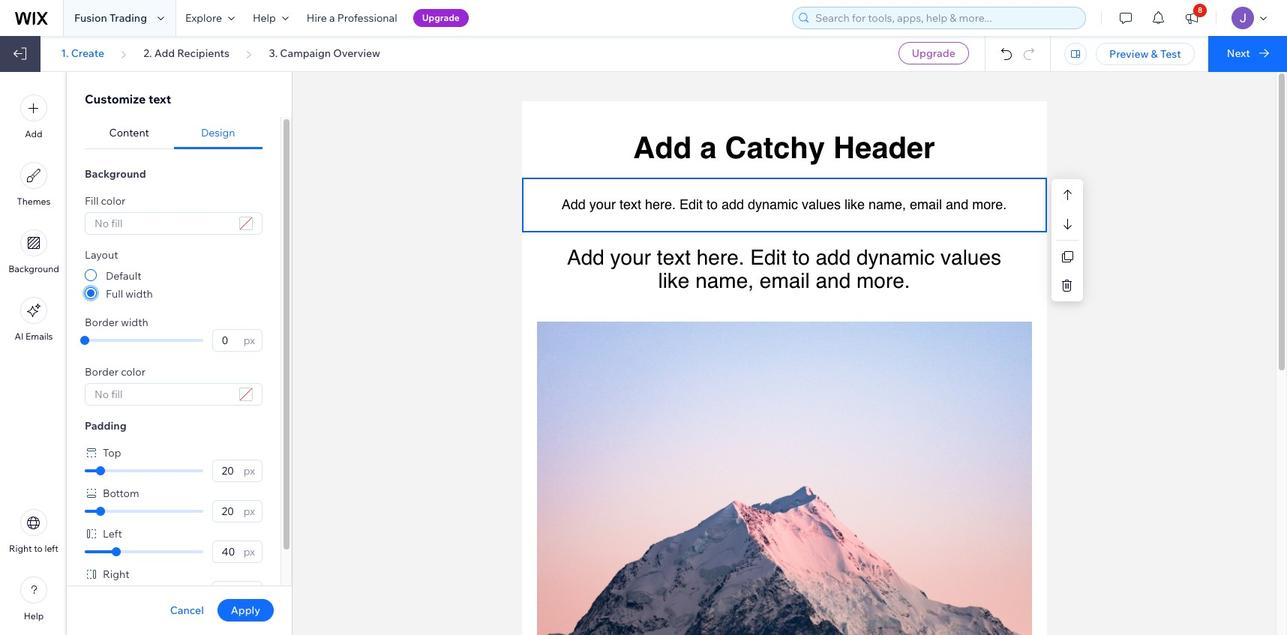 Task type: describe. For each thing, give the bounding box(es) containing it.
color for border color
[[121, 365, 145, 379]]

3. campaign overview link
[[269, 47, 380, 60]]

more. inside add your text here. edit to add dynamic values like name, email and more.
[[857, 268, 911, 292]]

0 horizontal spatial text
[[149, 92, 171, 107]]

fusion trading
[[74, 11, 147, 25]]

1. create link
[[61, 47, 104, 60]]

px for bottom
[[244, 505, 255, 518]]

dynamic inside add your text here. edit to add dynamic values like name, email and more.
[[857, 245, 935, 269]]

overview
[[333, 47, 380, 60]]

3.
[[269, 47, 278, 60]]

0 horizontal spatial edit
[[680, 197, 703, 212]]

1 vertical spatial background
[[8, 263, 59, 275]]

1 horizontal spatial name,
[[869, 197, 906, 212]]

to inside right to left 'button'
[[34, 543, 43, 554]]

recipients
[[177, 47, 230, 60]]

width for full width
[[126, 287, 153, 301]]

emails
[[26, 331, 53, 342]]

0 vertical spatial more.
[[972, 197, 1007, 212]]

0 vertical spatial and
[[946, 197, 969, 212]]

left
[[103, 527, 122, 541]]

apply button
[[217, 599, 274, 622]]

customize
[[85, 92, 146, 107]]

3. campaign overview
[[269, 47, 380, 60]]

a for catchy
[[700, 131, 717, 165]]

cancel button
[[170, 604, 204, 617]]

your inside add your text here. edit to add dynamic values like name, email and more.
[[610, 245, 651, 269]]

8 button
[[1176, 0, 1209, 36]]

&
[[1151, 47, 1158, 61]]

no fill field for border color
[[90, 384, 235, 405]]

1. create
[[61, 47, 104, 60]]

right for right
[[103, 568, 129, 581]]

1 vertical spatial help button
[[20, 577, 47, 622]]

add inside add your text here. edit to add dynamic values like name, email and more.
[[816, 245, 851, 269]]

0 horizontal spatial upgrade
[[422, 12, 460, 23]]

0 vertical spatial upgrade button
[[413, 9, 469, 27]]

0 vertical spatial values
[[802, 197, 841, 212]]

preview & test
[[1110, 47, 1182, 61]]

fusion
[[74, 11, 107, 25]]

top
[[103, 446, 121, 460]]

border color
[[85, 365, 145, 379]]

content button
[[85, 117, 174, 149]]

1 horizontal spatial email
[[910, 197, 942, 212]]

ai emails
[[15, 331, 53, 342]]

1 vertical spatial text
[[620, 197, 641, 212]]

ai
[[15, 331, 24, 342]]

trading
[[109, 11, 147, 25]]

preview & test button
[[1096, 43, 1195, 65]]

full
[[106, 287, 123, 301]]

fill color
[[85, 194, 126, 208]]

add inside add your text here. edit to add dynamic values like name, email and more.
[[567, 245, 605, 269]]

1 horizontal spatial upgrade
[[912, 47, 956, 60]]

create
[[71, 47, 104, 60]]



Task type: vqa. For each thing, say whether or not it's contained in the screenshot.
top ORANGE JUICE
no



Task type: locate. For each thing, give the bounding box(es) containing it.
1 vertical spatial like
[[658, 268, 690, 292]]

edit inside add your text here. edit to add dynamic values like name, email and more.
[[751, 245, 787, 269]]

default
[[106, 269, 141, 283]]

themes button
[[17, 162, 51, 207]]

1 horizontal spatial and
[[946, 197, 969, 212]]

fill
[[85, 194, 99, 208]]

1 vertical spatial to
[[793, 245, 810, 269]]

layout
[[85, 248, 118, 262]]

right down left
[[103, 568, 129, 581]]

px for left
[[244, 545, 255, 559]]

1 horizontal spatial help
[[253, 11, 276, 25]]

add
[[154, 47, 175, 60], [25, 128, 42, 140], [633, 131, 692, 165], [562, 197, 586, 212], [567, 245, 605, 269]]

professional
[[337, 11, 397, 25]]

0 horizontal spatial to
[[34, 543, 43, 554]]

2 vertical spatial text
[[657, 245, 691, 269]]

0 vertical spatial to
[[707, 197, 718, 212]]

0 vertical spatial text
[[149, 92, 171, 107]]

upgrade right professional
[[422, 12, 460, 23]]

1 horizontal spatial to
[[707, 197, 718, 212]]

help button down right to left
[[20, 577, 47, 622]]

1.
[[61, 47, 69, 60]]

1 horizontal spatial more.
[[972, 197, 1007, 212]]

like
[[845, 197, 865, 212], [658, 268, 690, 292]]

1 horizontal spatial edit
[[751, 245, 787, 269]]

0 horizontal spatial values
[[802, 197, 841, 212]]

1 horizontal spatial dynamic
[[857, 245, 935, 269]]

option group
[[85, 266, 263, 302]]

width down full width
[[121, 316, 148, 329]]

0 horizontal spatial right
[[9, 543, 32, 554]]

None text field
[[217, 501, 239, 522], [217, 542, 239, 563], [217, 501, 239, 522], [217, 542, 239, 563]]

help down right to left
[[24, 611, 44, 622]]

add inside button
[[25, 128, 42, 140]]

to
[[707, 197, 718, 212], [793, 245, 810, 269], [34, 543, 43, 554]]

customize text
[[85, 92, 171, 107]]

border
[[85, 316, 119, 329], [85, 365, 119, 379]]

add your text here. edit to add dynamic values like name, email and more.
[[562, 197, 1007, 212], [567, 245, 1007, 292]]

1 vertical spatial width
[[121, 316, 148, 329]]

0 vertical spatial add
[[722, 197, 744, 212]]

0 vertical spatial border
[[85, 316, 119, 329]]

1 vertical spatial add your text here. edit to add dynamic values like name, email and more.
[[567, 245, 1007, 292]]

color
[[101, 194, 126, 208], [121, 365, 145, 379]]

no fill field for fill color
[[90, 213, 235, 234]]

1 vertical spatial edit
[[751, 245, 787, 269]]

1 vertical spatial name,
[[696, 268, 754, 292]]

1 vertical spatial here.
[[697, 245, 745, 269]]

right to left button
[[9, 509, 58, 554]]

px for top
[[244, 464, 255, 478]]

2 no fill field from the top
[[90, 384, 235, 405]]

add a catchy header
[[633, 131, 935, 165]]

tab list containing content
[[85, 117, 263, 149]]

your
[[590, 197, 616, 212], [610, 245, 651, 269]]

explore
[[185, 11, 222, 25]]

color for fill color
[[101, 194, 126, 208]]

1 horizontal spatial values
[[941, 245, 1002, 269]]

add
[[722, 197, 744, 212], [816, 245, 851, 269]]

4 px from the top
[[244, 545, 255, 559]]

0 horizontal spatial help button
[[20, 577, 47, 622]]

2.
[[144, 47, 152, 60]]

to inside add your text here. edit to add dynamic values like name, email and more.
[[793, 245, 810, 269]]

No fill field
[[90, 213, 235, 234], [90, 384, 235, 405]]

upgrade button down search for tools, apps, help & more... 'field'
[[899, 42, 969, 65]]

background up fill color
[[85, 167, 146, 181]]

edit
[[680, 197, 703, 212], [751, 245, 787, 269]]

name,
[[869, 197, 906, 212], [696, 268, 754, 292]]

content
[[109, 126, 149, 140]]

help button up 3.
[[244, 0, 298, 36]]

0 vertical spatial edit
[[680, 197, 703, 212]]

border width
[[85, 316, 148, 329]]

1 no fill field from the top
[[90, 213, 235, 234]]

1 vertical spatial upgrade
[[912, 47, 956, 60]]

width
[[126, 287, 153, 301], [121, 316, 148, 329]]

upgrade down search for tools, apps, help & more... 'field'
[[912, 47, 956, 60]]

bottom
[[103, 487, 139, 500]]

0 horizontal spatial and
[[816, 268, 851, 292]]

1 horizontal spatial a
[[700, 131, 717, 165]]

name, inside add your text here. edit to add dynamic values like name, email and more.
[[696, 268, 754, 292]]

1 vertical spatial no fill field
[[90, 384, 235, 405]]

1 px from the top
[[244, 334, 255, 347]]

1 vertical spatial upgrade button
[[899, 42, 969, 65]]

8
[[1198, 5, 1203, 15]]

0 horizontal spatial background
[[8, 263, 59, 275]]

design button
[[174, 117, 263, 149]]

0 horizontal spatial more.
[[857, 268, 911, 292]]

0 vertical spatial name,
[[869, 197, 906, 212]]

1 vertical spatial add
[[816, 245, 851, 269]]

hire a professional
[[307, 11, 397, 25]]

1 vertical spatial color
[[121, 365, 145, 379]]

0 horizontal spatial dynamic
[[748, 197, 798, 212]]

border for border width
[[85, 316, 119, 329]]

a for professional
[[329, 11, 335, 25]]

1 horizontal spatial text
[[620, 197, 641, 212]]

2. add recipients link
[[144, 47, 230, 60]]

next button
[[1209, 36, 1288, 72]]

1 vertical spatial and
[[816, 268, 851, 292]]

0 horizontal spatial email
[[760, 268, 810, 292]]

ai emails button
[[15, 297, 53, 342]]

upgrade button
[[413, 9, 469, 27], [899, 42, 969, 65]]

color right fill at the left
[[101, 194, 126, 208]]

right inside 'button'
[[9, 543, 32, 554]]

1 horizontal spatial here.
[[697, 245, 745, 269]]

width down the default
[[126, 287, 153, 301]]

upgrade
[[422, 12, 460, 23], [912, 47, 956, 60]]

1 horizontal spatial background
[[85, 167, 146, 181]]

0 vertical spatial a
[[329, 11, 335, 25]]

None text field
[[217, 330, 239, 351], [217, 461, 239, 482], [217, 582, 239, 603], [217, 330, 239, 351], [217, 461, 239, 482], [217, 582, 239, 603]]

email
[[910, 197, 942, 212], [760, 268, 810, 292]]

right left left
[[9, 543, 32, 554]]

no fill field down border color
[[90, 384, 235, 405]]

here.
[[645, 197, 676, 212], [697, 245, 745, 269]]

a right hire
[[329, 11, 335, 25]]

option group containing default
[[85, 266, 263, 302]]

email inside add your text here. edit to add dynamic values like name, email and more.
[[760, 268, 810, 292]]

width for border width
[[121, 316, 148, 329]]

background up ai emails button
[[8, 263, 59, 275]]

0 vertical spatial email
[[910, 197, 942, 212]]

and inside add your text here. edit to add dynamic values like name, email and more.
[[816, 268, 851, 292]]

right to left
[[9, 543, 58, 554]]

1 vertical spatial help
[[24, 611, 44, 622]]

hire a professional link
[[298, 0, 406, 36]]

1 vertical spatial right
[[103, 568, 129, 581]]

0 vertical spatial help
[[253, 11, 276, 25]]

1 horizontal spatial right
[[103, 568, 129, 581]]

0 horizontal spatial here.
[[645, 197, 676, 212]]

here. inside add your text here. edit to add dynamic values like name, email and more.
[[697, 245, 745, 269]]

0 horizontal spatial a
[[329, 11, 335, 25]]

a
[[329, 11, 335, 25], [700, 131, 717, 165]]

0 vertical spatial right
[[9, 543, 32, 554]]

cancel
[[170, 604, 204, 617]]

hire
[[307, 11, 327, 25]]

1 horizontal spatial like
[[845, 197, 865, 212]]

2 horizontal spatial text
[[657, 245, 691, 269]]

2. add recipients
[[144, 47, 230, 60]]

upgrade button right professional
[[413, 9, 469, 27]]

full width
[[106, 287, 153, 301]]

0 horizontal spatial like
[[658, 268, 690, 292]]

next
[[1227, 47, 1251, 60]]

2 border from the top
[[85, 365, 119, 379]]

border down border width
[[85, 365, 119, 379]]

campaign
[[280, 47, 331, 60]]

and
[[946, 197, 969, 212], [816, 268, 851, 292]]

values
[[802, 197, 841, 212], [941, 245, 1002, 269]]

1 border from the top
[[85, 316, 119, 329]]

test
[[1161, 47, 1182, 61]]

padding
[[85, 419, 127, 433]]

Search for tools, apps, help & more... field
[[811, 8, 1081, 29]]

design
[[201, 126, 235, 140]]

border down full
[[85, 316, 119, 329]]

right
[[9, 543, 32, 554], [103, 568, 129, 581]]

1 horizontal spatial upgrade button
[[899, 42, 969, 65]]

text
[[149, 92, 171, 107], [620, 197, 641, 212], [657, 245, 691, 269]]

px
[[244, 334, 255, 347], [244, 464, 255, 478], [244, 505, 255, 518], [244, 545, 255, 559]]

1 horizontal spatial help button
[[244, 0, 298, 36]]

help button
[[244, 0, 298, 36], [20, 577, 47, 622]]

more.
[[972, 197, 1007, 212], [857, 268, 911, 292]]

dynamic
[[748, 197, 798, 212], [857, 245, 935, 269]]

0 vertical spatial upgrade
[[422, 12, 460, 23]]

catchy
[[725, 131, 825, 165]]

header
[[834, 131, 935, 165]]

right for right to left
[[9, 543, 32, 554]]

0 vertical spatial add your text here. edit to add dynamic values like name, email and more.
[[562, 197, 1007, 212]]

color down border width
[[121, 365, 145, 379]]

help up 3.
[[253, 11, 276, 25]]

preview
[[1110, 47, 1149, 61]]

0 horizontal spatial name,
[[696, 268, 754, 292]]

1 vertical spatial a
[[700, 131, 717, 165]]

0 vertical spatial help button
[[244, 0, 298, 36]]

0 horizontal spatial add
[[722, 197, 744, 212]]

add button
[[20, 95, 47, 140]]

help
[[253, 11, 276, 25], [24, 611, 44, 622]]

0 vertical spatial color
[[101, 194, 126, 208]]

1 vertical spatial dynamic
[[857, 245, 935, 269]]

0 vertical spatial width
[[126, 287, 153, 301]]

background
[[85, 167, 146, 181], [8, 263, 59, 275]]

2 horizontal spatial to
[[793, 245, 810, 269]]

tab list
[[85, 117, 263, 149]]

1 vertical spatial more.
[[857, 268, 911, 292]]

0 horizontal spatial upgrade button
[[413, 9, 469, 27]]

1 vertical spatial your
[[610, 245, 651, 269]]

0 horizontal spatial help
[[24, 611, 44, 622]]

2 px from the top
[[244, 464, 255, 478]]

0 vertical spatial background
[[85, 167, 146, 181]]

like inside add your text here. edit to add dynamic values like name, email and more.
[[658, 268, 690, 292]]

1 horizontal spatial add
[[816, 245, 851, 269]]

width inside option group
[[126, 287, 153, 301]]

no fill field down fill color
[[90, 213, 235, 234]]

text inside add your text here. edit to add dynamic values like name, email and more.
[[657, 245, 691, 269]]

1 vertical spatial values
[[941, 245, 1002, 269]]

left
[[45, 543, 58, 554]]

background button
[[8, 230, 59, 275]]

3 px from the top
[[244, 505, 255, 518]]

0 vertical spatial no fill field
[[90, 213, 235, 234]]

0 vertical spatial dynamic
[[748, 197, 798, 212]]

border for border color
[[85, 365, 119, 379]]

0 vertical spatial like
[[845, 197, 865, 212]]

themes
[[17, 196, 51, 207]]

apply
[[231, 604, 260, 617]]

1 vertical spatial email
[[760, 268, 810, 292]]

1 vertical spatial border
[[85, 365, 119, 379]]

values inside add your text here. edit to add dynamic values like name, email and more.
[[941, 245, 1002, 269]]

0 vertical spatial your
[[590, 197, 616, 212]]

a left catchy
[[700, 131, 717, 165]]

0 vertical spatial here.
[[645, 197, 676, 212]]

2 vertical spatial to
[[34, 543, 43, 554]]



